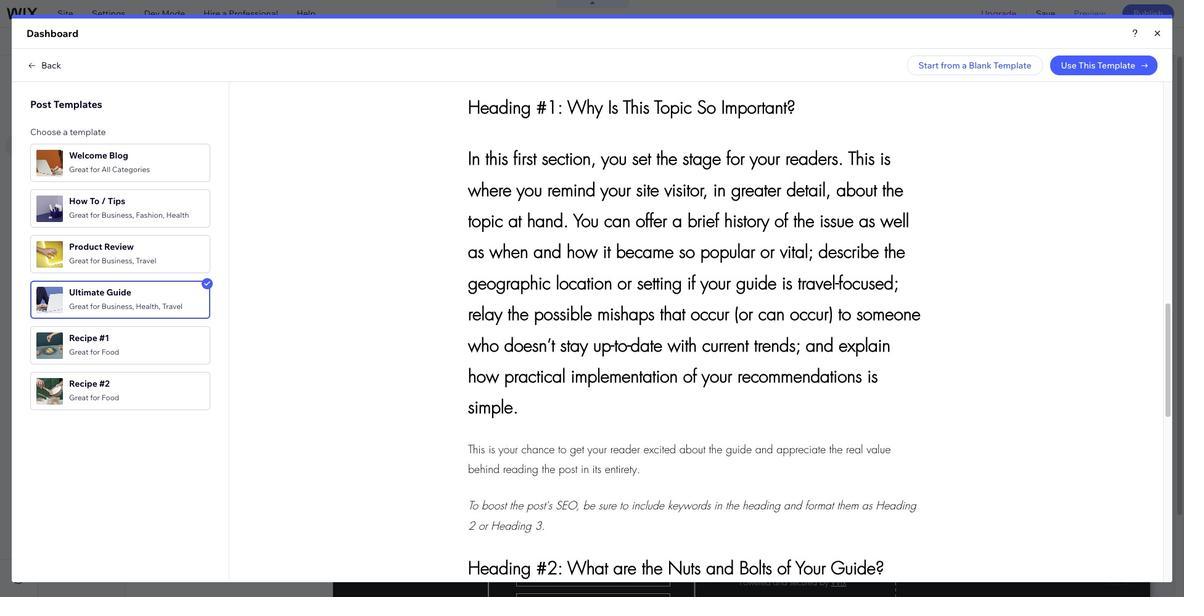 Task type: locate. For each thing, give the bounding box(es) containing it.
site
[[57, 8, 73, 19], [52, 67, 71, 80], [52, 100, 68, 111]]

menu up "blog pages"
[[70, 100, 93, 111]]

save button
[[1027, 0, 1065, 27]]

1 vertical spatial pages
[[73, 122, 98, 133]]

menu
[[124, 67, 151, 80], [70, 100, 93, 111]]

preview button
[[1065, 0, 1115, 27]]

search
[[1145, 36, 1173, 47]]

https://www.wix.com/mysite
[[212, 36, 325, 47]]

1 horizontal spatial blog
[[169, 132, 193, 143]]

site for site
[[57, 8, 73, 19]]

1 horizontal spatial menu
[[124, 67, 151, 80]]

domain
[[387, 36, 418, 47]]

0 horizontal spatial blog
[[47, 36, 71, 47]]

0 vertical spatial blog
[[47, 36, 71, 47]]

dev mode
[[144, 8, 185, 19]]

0 vertical spatial site
[[57, 8, 73, 19]]

pages left and
[[74, 67, 102, 80]]

pages right blog
[[73, 122, 98, 133]]

site left settings
[[57, 8, 73, 19]]

site for site pages and menu
[[52, 67, 71, 80]]

site pages and menu
[[52, 67, 151, 80]]

dev
[[144, 8, 160, 19]]

site up blog
[[52, 100, 68, 111]]

blog
[[47, 36, 71, 47], [169, 132, 193, 143]]

upgrade
[[981, 8, 1017, 19]]

tools button
[[1060, 28, 1119, 55]]

0 horizontal spatial menu
[[70, 100, 93, 111]]

menu right and
[[124, 67, 151, 80]]

site for site menu
[[52, 100, 68, 111]]

mode
[[162, 8, 185, 19]]

pages for blog
[[73, 122, 98, 133]]

100%
[[1029, 36, 1051, 47]]

0 vertical spatial pages
[[74, 67, 102, 80]]

tools
[[1086, 36, 1107, 47]]

hire
[[204, 8, 220, 19]]

your
[[367, 36, 385, 47]]

1 vertical spatial blog
[[169, 132, 193, 143]]

pages
[[74, 67, 102, 80], [73, 122, 98, 133]]

site up site menu
[[52, 67, 71, 80]]

connect
[[330, 36, 365, 47]]

2 vertical spatial site
[[52, 100, 68, 111]]

blog pages
[[52, 122, 98, 133]]

settings
[[92, 8, 125, 19]]

1 vertical spatial site
[[52, 67, 71, 80]]

professional
[[229, 8, 278, 19]]



Task type: describe. For each thing, give the bounding box(es) containing it.
publish button
[[1123, 4, 1174, 23]]

100% button
[[1009, 28, 1060, 55]]

help
[[297, 8, 316, 19]]

https://www.wix.com/mysite connect your domain
[[212, 36, 418, 47]]

save
[[1036, 8, 1056, 19]]

hire a professional
[[204, 8, 278, 19]]

0 vertical spatial menu
[[124, 67, 151, 80]]

preview
[[1074, 8, 1106, 19]]

1 vertical spatial menu
[[70, 100, 93, 111]]

blog
[[52, 122, 71, 133]]

and
[[104, 67, 122, 80]]

pages for site
[[74, 67, 102, 80]]

a
[[222, 8, 227, 19]]

search button
[[1119, 28, 1184, 55]]

site menu
[[52, 100, 93, 111]]

publish
[[1134, 8, 1163, 19]]



Task type: vqa. For each thing, say whether or not it's contained in the screenshot.
https://www.wix.com/mysite Connect Your Domain
yes



